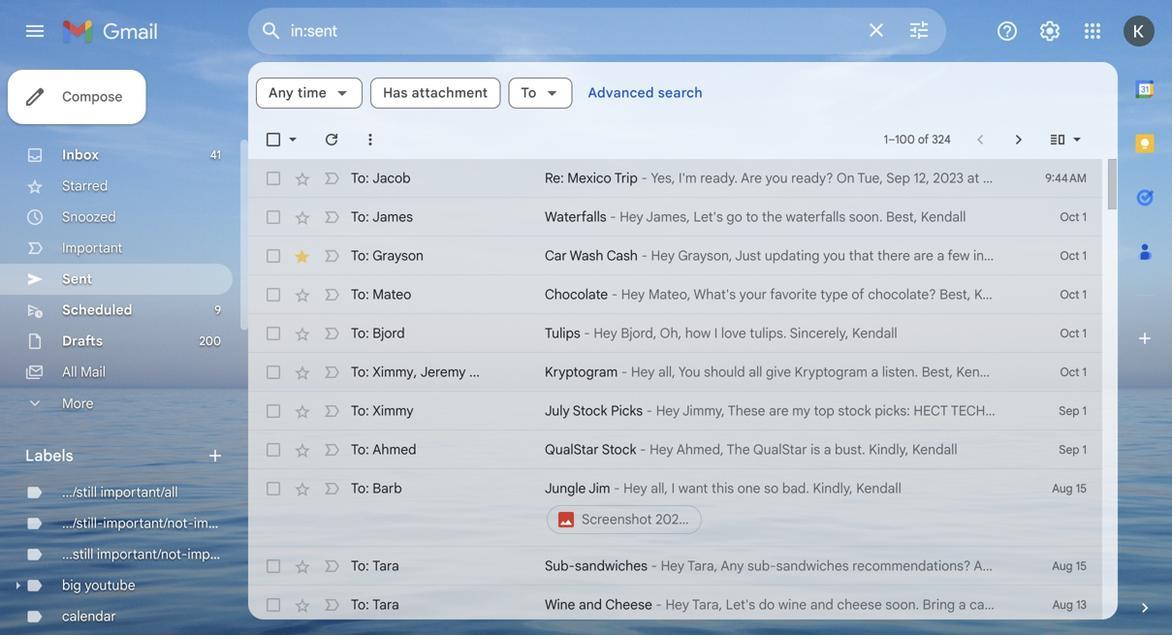 Task type: vqa. For each thing, say whether or not it's contained in the screenshot.
features
no



Task type: locate. For each thing, give the bounding box(es) containing it.
3 oct 1 from the top
[[1061, 288, 1088, 302]]

4 1 from the top
[[1083, 326, 1088, 341]]

11 to: from the top
[[351, 597, 369, 614]]

2 and from the left
[[811, 597, 834, 614]]

1 horizontal spatial wash
[[1137, 247, 1171, 264]]

i inside "cell"
[[672, 480, 675, 497]]

kryptogram down tulips
[[545, 364, 618, 381]]

5 oct 1 from the top
[[1061, 365, 1088, 380]]

to: tara for wine
[[351, 597, 399, 614]]

sincerely, right the jock on the right bottom
[[1027, 403, 1086, 420]]

bad.
[[783, 480, 810, 497]]

sandwiches up the 'cheese'
[[575, 558, 648, 575]]

5 to: from the top
[[351, 325, 369, 342]]

9 row from the top
[[248, 470, 1103, 547]]

None checkbox
[[264, 169, 283, 188], [264, 208, 283, 227], [264, 285, 283, 305], [264, 324, 283, 343], [264, 363, 283, 382], [264, 596, 283, 615], [264, 169, 283, 188], [264, 208, 283, 227], [264, 285, 283, 305], [264, 324, 283, 343], [264, 363, 283, 382], [264, 596, 283, 615]]

main content
[[248, 62, 1173, 635]]

car down the waterfalls
[[545, 247, 567, 264]]

trip
[[615, 170, 638, 187]]

8 row from the top
[[248, 431, 1103, 470]]

to: for re:
[[351, 170, 369, 187]]

jimmy,
[[683, 403, 725, 420]]

1 aug from the top
[[1053, 482, 1074, 496]]

1 vertical spatial sep
[[1060, 443, 1080, 457]]

kindly,
[[869, 441, 909, 458], [813, 480, 853, 497]]

6 to: from the top
[[351, 364, 369, 381]]

0 vertical spatial to: tara
[[351, 558, 399, 575]]

0 vertical spatial sep 1
[[1060, 404, 1088, 419]]

row down oh,
[[248, 353, 1103, 392]]

0 horizontal spatial soon.
[[850, 209, 883, 226]]

more image
[[361, 130, 380, 149]]

0 horizontal spatial the
[[762, 209, 783, 226]]

0 vertical spatial soon.
[[850, 209, 883, 226]]

1 vertical spatial best,
[[940, 286, 972, 303]]

aug 15
[[1053, 482, 1088, 496], [1053, 559, 1088, 574]]

there
[[878, 247, 911, 264]]

tara, left do on the bottom right of the page
[[693, 597, 723, 614]]

row down mateo, at the right top of page
[[248, 314, 1103, 353]]

0 horizontal spatial any
[[269, 84, 294, 101]]

soon.
[[850, 209, 883, 226], [886, 597, 920, 614]]

all
[[62, 364, 77, 381], [974, 558, 990, 575]]

1 15 from the top
[[1077, 482, 1088, 496]]

3 oct from the top
[[1061, 288, 1080, 302]]

all up cake,
[[974, 558, 990, 575]]

important for ...still important/not-important
[[188, 546, 248, 563]]

sincerely,
[[790, 325, 849, 342], [1027, 403, 1086, 420]]

2 qualstar from the left
[[754, 441, 808, 458]]

2 vertical spatial aug
[[1053, 598, 1074, 613]]

1 to: from the top
[[351, 170, 369, 187]]

2 1 from the top
[[1083, 249, 1088, 263]]

any
[[269, 84, 294, 101], [721, 558, 745, 575]]

has attachment
[[383, 84, 488, 101]]

1 vertical spatial all
[[974, 558, 990, 575]]

6 1 from the top
[[1083, 404, 1088, 419]]

0 vertical spatial important/not-
[[103, 515, 194, 532]]

1 to: tara from the top
[[351, 558, 399, 575]]

oct 1
[[1061, 210, 1088, 225], [1061, 249, 1088, 263], [1061, 288, 1088, 302], [1061, 326, 1088, 341], [1061, 365, 1088, 380]]

that
[[850, 247, 875, 264]]

sep 1
[[1060, 404, 1088, 419], [1060, 443, 1088, 457]]

row down ahmed,
[[248, 470, 1103, 547]]

0 horizontal spatial and
[[579, 597, 603, 614]]

0 vertical spatial are
[[914, 247, 934, 264]]

sincerely, down type
[[790, 325, 849, 342]]

waterfalls
[[786, 209, 846, 226]]

2 15 from the top
[[1077, 559, 1088, 574]]

are right there
[[914, 247, 934, 264]]

jim
[[589, 480, 611, 497]]

re: mexico trip -
[[545, 170, 651, 187]]

hey
[[620, 209, 644, 226], [651, 247, 675, 264], [622, 286, 645, 303], [594, 325, 618, 342], [631, 364, 655, 381], [656, 403, 680, 420], [650, 441, 674, 458], [624, 480, 648, 497], [661, 558, 685, 575], [666, 597, 690, 614]]

2 sep from the top
[[1060, 443, 1080, 457]]

jungle jim - hey all, i want this one so bad. kindly, kendall
[[545, 480, 902, 497]]

ximmy for to: ximmy
[[373, 403, 414, 420]]

interested
[[1033, 247, 1095, 264]]

1 horizontal spatial any
[[721, 558, 745, 575]]

the right to
[[762, 209, 783, 226]]

- up the 'cheese'
[[652, 558, 658, 575]]

1 horizontal spatial are
[[914, 247, 934, 264]]

0 horizontal spatial all
[[62, 364, 77, 381]]

labels heading
[[25, 446, 206, 466]]

you
[[679, 364, 701, 381]]

row up oh,
[[248, 276, 1103, 314]]

sub-
[[545, 558, 575, 575]]

row up grayson,
[[248, 198, 1103, 237]]

ximmy up ahmed
[[373, 403, 414, 420]]

4 oct from the top
[[1061, 326, 1080, 341]]

1 horizontal spatial and
[[811, 597, 834, 614]]

3 1 from the top
[[1083, 288, 1088, 302]]

1 oct 1 from the top
[[1061, 210, 1088, 225]]

oct for hey bjord, oh, how i love tulips. sincerely, kendall
[[1061, 326, 1080, 341]]

1 vertical spatial aug 15
[[1053, 559, 1088, 574]]

let's left do on the bottom right of the page
[[726, 597, 756, 614]]

- right trip
[[642, 170, 648, 187]]

1 horizontal spatial sandwiches
[[777, 558, 849, 575]]

ximmy down bjord
[[373, 364, 414, 381]]

are left my
[[769, 403, 789, 420]]

qualstar up jungle
[[545, 441, 599, 458]]

to: ximmy
[[351, 403, 414, 420]]

0 horizontal spatial sandwiches
[[575, 558, 648, 575]]

bust.
[[835, 441, 866, 458]]

2 sandwiches from the left
[[777, 558, 849, 575]]

jeremy
[[421, 364, 466, 381]]

wine
[[779, 597, 807, 614]]

3 row from the top
[[248, 237, 1173, 276]]

the left "best,"
[[993, 558, 1013, 575]]

any left sub-
[[721, 558, 745, 575]]

0 horizontal spatial let's
[[694, 209, 724, 226]]

support image
[[996, 19, 1020, 43]]

- down the picks
[[640, 441, 647, 458]]

10 to: from the top
[[351, 558, 369, 575]]

what's
[[694, 286, 736, 303]]

0 vertical spatial all,
[[659, 364, 676, 381]]

best, up there
[[887, 209, 918, 226]]

1 vertical spatial are
[[769, 403, 789, 420]]

15 for to: barb
[[1077, 482, 1088, 496]]

8 to: from the top
[[351, 441, 369, 458]]

2 aug 15 from the top
[[1053, 559, 1088, 574]]

to: tara
[[351, 558, 399, 575], [351, 597, 399, 614]]

1 1 from the top
[[1083, 210, 1088, 225]]

1 horizontal spatial kindly,
[[869, 441, 909, 458]]

attachment
[[412, 84, 488, 101]]

type
[[821, 286, 849, 303]]

important up ...still important/not-important link
[[194, 515, 254, 532]]

row up what's
[[248, 237, 1173, 276]]

0 vertical spatial tara,
[[688, 558, 718, 575]]

sent link
[[62, 271, 92, 288]]

aug 15 for tara
[[1053, 559, 1088, 574]]

to: tara for sub-
[[351, 558, 399, 575]]

1 horizontal spatial soon.
[[886, 597, 920, 614]]

1 vertical spatial important
[[188, 546, 248, 563]]

1 vertical spatial ximmy
[[373, 403, 414, 420]]

7 1 from the top
[[1083, 443, 1088, 457]]

advanced
[[588, 84, 655, 101]]

oct 1 for chocolate - hey mateo, what's your favorite type of chocolate? best, kendall
[[1061, 288, 1088, 302]]

row down sub-
[[248, 586, 1103, 625]]

1 oct from the top
[[1061, 210, 1080, 225]]

a
[[938, 247, 945, 264], [872, 364, 879, 381], [824, 441, 832, 458], [959, 597, 967, 614]]

2 oct 1 from the top
[[1061, 249, 1088, 263]]

1 sep from the top
[[1060, 404, 1080, 419]]

1 horizontal spatial i
[[715, 325, 718, 342]]

all,
[[659, 364, 676, 381], [651, 480, 668, 497]]

tara, left sub-
[[688, 558, 718, 575]]

tab list
[[1119, 62, 1173, 566]]

0 horizontal spatial i
[[672, 480, 675, 497]]

stock right the july
[[573, 403, 608, 420]]

4 oct 1 from the top
[[1061, 326, 1088, 341]]

refresh image
[[322, 130, 341, 149]]

0 vertical spatial ximmy
[[373, 364, 414, 381]]

5 oct from the top
[[1061, 365, 1080, 380]]

search
[[658, 84, 703, 101]]

any time
[[269, 84, 327, 101]]

all, left want
[[651, 480, 668, 497]]

all, left you
[[659, 364, 676, 381]]

1 vertical spatial tara
[[373, 597, 399, 614]]

hey right jim
[[624, 480, 648, 497]]

row up james,
[[248, 159, 1103, 198]]

stock for qualstar
[[602, 441, 637, 458]]

calendar link
[[62, 608, 116, 625]]

cell containing jungle jim
[[545, 479, 1006, 537]]

the
[[727, 441, 751, 458]]

9
[[215, 303, 221, 318]]

these
[[728, 403, 766, 420]]

should
[[704, 364, 746, 381]]

sent
[[62, 271, 92, 288]]

1 horizontal spatial car
[[1112, 247, 1134, 264]]

2 aug from the top
[[1053, 559, 1074, 574]]

1 car from the left
[[545, 247, 567, 264]]

0 vertical spatial stock
[[573, 403, 608, 420]]

1 vertical spatial aug
[[1053, 559, 1074, 574]]

to
[[746, 209, 759, 226]]

i left want
[[672, 480, 675, 497]]

to: mateo
[[351, 286, 412, 303]]

1 horizontal spatial qualstar
[[754, 441, 808, 458]]

give
[[766, 364, 792, 381]]

important/not- down .../still-important/not-important
[[97, 546, 188, 563]]

the
[[762, 209, 783, 226], [993, 558, 1013, 575]]

Search mail text field
[[291, 21, 854, 41]]

cell
[[545, 479, 1006, 537]]

mateo,
[[649, 286, 691, 303]]

2 oct from the top
[[1061, 249, 1080, 263]]

toggle split pane mode image
[[1049, 130, 1068, 149]]

0 vertical spatial sincerely,
[[790, 325, 849, 342]]

car wash cash - hey grayson, just updating you that there are a few investors interested in car wash 
[[545, 247, 1173, 264]]

1 for tulips - hey bjord, oh, how i love tulips. sincerely, kendall
[[1083, 326, 1088, 341]]

4 to: from the top
[[351, 286, 369, 303]]

are
[[914, 247, 934, 264], [769, 403, 789, 420]]

tara
[[373, 558, 399, 575], [373, 597, 399, 614]]

1 for waterfalls - hey james, let's go to the waterfalls soon. best, kendall
[[1083, 210, 1088, 225]]

0 vertical spatial sep
[[1060, 404, 1080, 419]]

1 vertical spatial sep 1
[[1060, 443, 1088, 457]]

sandwiches up wine and cheese - hey tara, let's do wine and cheese soon. bring a cake, kendall
[[777, 558, 849, 575]]

main menu image
[[23, 19, 47, 43]]

stock down the picks
[[602, 441, 637, 458]]

cheese
[[838, 597, 883, 614]]

2 car from the left
[[1112, 247, 1134, 264]]

1 vertical spatial the
[[993, 558, 1013, 575]]

hey left bjord, on the right bottom of page
[[594, 325, 618, 342]]

0 horizontal spatial kryptogram
[[545, 364, 618, 381]]

2 to: tara from the top
[[351, 597, 399, 614]]

important
[[62, 240, 123, 257]]

important/not- up ...still important/not-important link
[[103, 515, 194, 532]]

1 vertical spatial kindly,
[[813, 480, 853, 497]]

time
[[298, 84, 327, 101]]

0 horizontal spatial wash
[[570, 247, 604, 264]]

1 vertical spatial stock
[[602, 441, 637, 458]]

7 to: from the top
[[351, 403, 369, 420]]

0 vertical spatial important
[[194, 515, 254, 532]]

a left listen.
[[872, 364, 879, 381]]

None checkbox
[[264, 130, 283, 149], [264, 246, 283, 266], [264, 402, 283, 421], [264, 440, 283, 460], [264, 479, 283, 499], [264, 557, 283, 576], [264, 130, 283, 149], [264, 246, 283, 266], [264, 402, 283, 421], [264, 440, 283, 460], [264, 479, 283, 499], [264, 557, 283, 576]]

main content containing any time
[[248, 62, 1173, 635]]

oct 1 for waterfalls - hey james, let's go to the waterfalls soon. best, kendall
[[1061, 210, 1088, 225]]

row down you
[[248, 392, 1135, 431]]

1 sep 1 from the top
[[1060, 404, 1088, 419]]

5 row from the top
[[248, 314, 1103, 353]]

hey left ahmed,
[[650, 441, 674, 458]]

hey down bjord, on the right bottom of page
[[631, 364, 655, 381]]

listen.
[[883, 364, 919, 381]]

...still important/not-important link
[[62, 546, 248, 563]]

hey left jimmy,
[[656, 403, 680, 420]]

jungle
[[545, 480, 586, 497]]

any left the time
[[269, 84, 294, 101]]

3 to: from the top
[[351, 247, 369, 264]]

important down '.../still-important/not-important' link
[[188, 546, 248, 563]]

kryptogram up top
[[795, 364, 868, 381]]

0 horizontal spatial qualstar
[[545, 441, 599, 458]]

i
[[715, 325, 718, 342], [672, 480, 675, 497]]

0 vertical spatial tara
[[373, 558, 399, 575]]

1 vertical spatial 15
[[1077, 559, 1088, 574]]

5 1 from the top
[[1083, 365, 1088, 380]]

more
[[62, 395, 94, 412]]

1 vertical spatial i
[[672, 480, 675, 497]]

i left love
[[715, 325, 718, 342]]

- right jim
[[614, 480, 620, 497]]

2 vertical spatial best,
[[922, 364, 954, 381]]

stock
[[839, 403, 872, 420]]

3 aug from the top
[[1053, 598, 1074, 613]]

soon. left bring
[[886, 597, 920, 614]]

let's
[[694, 209, 724, 226], [726, 597, 756, 614]]

1 vertical spatial to: tara
[[351, 597, 399, 614]]

0 vertical spatial 15
[[1077, 482, 1088, 496]]

want
[[679, 480, 709, 497]]

-
[[642, 170, 648, 187], [610, 209, 617, 226], [642, 247, 648, 264], [612, 286, 618, 303], [584, 325, 591, 342], [622, 364, 628, 381], [647, 403, 653, 420], [640, 441, 647, 458], [614, 480, 620, 497], [652, 558, 658, 575], [656, 597, 663, 614]]

0 vertical spatial i
[[715, 325, 718, 342]]

1 vertical spatial tara,
[[693, 597, 723, 614]]

.../still important/all
[[62, 484, 178, 501]]

drafts
[[62, 333, 103, 350]]

my
[[793, 403, 811, 420]]

- right cash
[[642, 247, 648, 264]]

0 horizontal spatial kindly,
[[813, 480, 853, 497]]

1 vertical spatial important/not-
[[97, 546, 188, 563]]

oct 1 for tulips - hey bjord, oh, how i love tulips. sincerely, kendall
[[1061, 326, 1088, 341]]

0 vertical spatial the
[[762, 209, 783, 226]]

1 for kryptogram - hey all, you should all give kryptogram a listen. best, kendall
[[1083, 365, 1088, 380]]

2 ximmy from the top
[[373, 403, 414, 420]]

tara for wine and cheese - hey tara, let's do wine and cheese soon. bring a cake, kendall
[[373, 597, 399, 614]]

to: for wine
[[351, 597, 369, 614]]

row
[[248, 159, 1103, 198], [248, 198, 1103, 237], [248, 237, 1173, 276], [248, 276, 1103, 314], [248, 314, 1103, 353], [248, 353, 1103, 392], [248, 392, 1135, 431], [248, 431, 1103, 470], [248, 470, 1103, 547], [248, 547, 1103, 586], [248, 586, 1103, 625]]

wash right in
[[1137, 247, 1171, 264]]

1 vertical spatial any
[[721, 558, 745, 575]]

kindly, right bust.
[[869, 441, 909, 458]]

1 for july stock picks - hey jimmy, these are my top stock picks: hect tech jock sincerely, kendall
[[1083, 404, 1088, 419]]

let's left go
[[694, 209, 724, 226]]

clear search image
[[858, 11, 896, 49]]

more button
[[0, 388, 233, 419]]

1 vertical spatial all,
[[651, 480, 668, 497]]

best, for soon.
[[887, 209, 918, 226]]

row up the 'cheese'
[[248, 547, 1103, 586]]

best, for chocolate?
[[940, 286, 972, 303]]

compose
[[62, 88, 123, 105]]

qualstar left is
[[754, 441, 808, 458]]

1 tara from the top
[[373, 558, 399, 575]]

chocolate - hey mateo, what's your favorite type of chocolate? best, kendall
[[545, 286, 1020, 303]]

1 for qualstar stock - hey ahmed, the qualstar is a bust. kindly, kendall
[[1083, 443, 1088, 457]]

starred
[[62, 178, 108, 195]]

sub-
[[748, 558, 777, 575]]

oct 1 for kryptogram - hey all, you should all give kryptogram a listen. best, kendall
[[1061, 365, 1088, 380]]

1 sandwiches from the left
[[575, 558, 648, 575]]

4 row from the top
[[248, 276, 1103, 314]]

just
[[736, 247, 762, 264]]

car right in
[[1112, 247, 1134, 264]]

kindly, right 'bad.'
[[813, 480, 853, 497]]

important/not- for ...still
[[97, 546, 188, 563]]

kendall inside "cell"
[[857, 480, 902, 497]]

soon. up that
[[850, 209, 883, 226]]

labels navigation
[[0, 62, 254, 635]]

all left mail
[[62, 364, 77, 381]]

best, right listen.
[[922, 364, 954, 381]]

a right bring
[[959, 597, 967, 614]]

important/not-
[[103, 515, 194, 532], [97, 546, 188, 563]]

a right is
[[824, 441, 832, 458]]

car
[[545, 247, 567, 264], [1112, 247, 1134, 264]]

2 tara from the top
[[373, 597, 399, 614]]

0 vertical spatial all
[[62, 364, 77, 381]]

0 vertical spatial aug
[[1053, 482, 1074, 496]]

to: for car
[[351, 247, 369, 264]]

1 horizontal spatial let's
[[726, 597, 756, 614]]

kendall
[[921, 209, 967, 226], [975, 286, 1020, 303], [853, 325, 898, 342], [957, 364, 1002, 381], [1090, 403, 1135, 420], [913, 441, 958, 458], [857, 480, 902, 497], [1051, 558, 1096, 575], [1006, 597, 1052, 614]]

None search field
[[248, 8, 947, 54]]

oct 1 for car wash cash - hey grayson, just updating you that there are a few investors interested in car wash 
[[1061, 249, 1088, 263]]

1 horizontal spatial kryptogram
[[795, 364, 868, 381]]

all mail
[[62, 364, 106, 381]]

0 vertical spatial any
[[269, 84, 294, 101]]

1 ximmy from the top
[[373, 364, 414, 381]]

hey right the 'cheese'
[[666, 597, 690, 614]]

hey left mateo, at the right top of page
[[622, 286, 645, 303]]

0 horizontal spatial car
[[545, 247, 567, 264]]

0 vertical spatial best,
[[887, 209, 918, 226]]

scheduled
[[62, 302, 133, 319]]

and
[[579, 597, 603, 614], [811, 597, 834, 614]]

labels
[[25, 446, 73, 466]]

row up want
[[248, 431, 1103, 470]]

1 aug 15 from the top
[[1053, 482, 1088, 496]]

11 row from the top
[[248, 586, 1103, 625]]

2 sep 1 from the top
[[1060, 443, 1088, 457]]

wash left cash
[[570, 247, 604, 264]]

0 vertical spatial aug 15
[[1053, 482, 1088, 496]]

1 vertical spatial sincerely,
[[1027, 403, 1086, 420]]

best, down few
[[940, 286, 972, 303]]

sandwiches
[[575, 558, 648, 575], [777, 558, 849, 575]]

how
[[686, 325, 711, 342]]

2 to: from the top
[[351, 209, 369, 226]]



Task type: describe. For each thing, give the bounding box(es) containing it.
chocolate?
[[868, 286, 937, 303]]

important/not- for .../still-
[[103, 515, 194, 532]]

jock
[[989, 403, 1024, 420]]

all inside labels navigation
[[62, 364, 77, 381]]

1 qualstar from the left
[[545, 441, 599, 458]]

wine
[[545, 597, 576, 614]]

- right tulips
[[584, 325, 591, 342]]

investors
[[974, 247, 1029, 264]]

1 vertical spatial soon.
[[886, 597, 920, 614]]

any inside dropdown button
[[269, 84, 294, 101]]

inbox link
[[62, 146, 99, 163]]

hey down want
[[661, 558, 685, 575]]

ahmed
[[373, 441, 417, 458]]

1 horizontal spatial sincerely,
[[1027, 403, 1086, 420]]

top
[[814, 403, 835, 420]]

,
[[414, 364, 417, 381]]

inbox
[[62, 146, 99, 163]]

1 kryptogram from the left
[[545, 364, 618, 381]]

cheese
[[606, 597, 653, 614]]

picks:
[[875, 403, 911, 420]]

6 row from the top
[[248, 353, 1103, 392]]

james
[[373, 209, 413, 226]]

grayson,
[[678, 247, 733, 264]]

to: jacob
[[351, 170, 411, 187]]

advanced search
[[588, 84, 703, 101]]

oct for hey all, you should all give kryptogram a listen. best, kendall
[[1061, 365, 1080, 380]]

to: james
[[351, 209, 413, 226]]

drafts link
[[62, 333, 103, 350]]

1 horizontal spatial the
[[993, 558, 1013, 575]]

one
[[738, 480, 761, 497]]

- inside "cell"
[[614, 480, 620, 497]]

to: for chocolate
[[351, 286, 369, 303]]

.../still-
[[62, 515, 103, 532]]

gmail image
[[62, 12, 168, 50]]

advanced search options image
[[900, 11, 939, 49]]

do
[[759, 597, 775, 614]]

search mail image
[[254, 14, 289, 49]]

best,
[[1017, 558, 1048, 575]]

- right the 'cheese'
[[656, 597, 663, 614]]

big youtube
[[62, 577, 135, 594]]

hey down james,
[[651, 247, 675, 264]]

to button
[[509, 78, 573, 109]]

to: for sub-
[[351, 558, 369, 575]]

tulips - hey bjord, oh, how i love tulips. sincerely, kendall
[[545, 325, 898, 342]]

go
[[727, 209, 743, 226]]

favorite
[[771, 286, 817, 303]]

updating
[[765, 247, 820, 264]]

to: for qualstar
[[351, 441, 369, 458]]

to: bjord
[[351, 325, 405, 342]]

so
[[765, 480, 779, 497]]

tech
[[952, 403, 986, 420]]

1 horizontal spatial all
[[974, 558, 990, 575]]

tara for sub-sandwiches - hey tara, any sub-sandwiches recommendations? all the best, kendall
[[373, 558, 399, 575]]

calendar
[[62, 608, 116, 625]]

0 horizontal spatial are
[[769, 403, 789, 420]]

barb
[[373, 480, 402, 497]]

youtube
[[85, 577, 135, 594]]

to: grayson
[[351, 247, 424, 264]]

tulips.
[[750, 325, 787, 342]]

sep 1 for qualstar stock - hey ahmed, the qualstar is a bust. kindly, kendall
[[1060, 443, 1088, 457]]

2 kryptogram from the left
[[795, 364, 868, 381]]

scheduled link
[[62, 302, 133, 319]]

bjord
[[373, 325, 405, 342]]

.../still
[[62, 484, 97, 501]]

- up the picks
[[622, 364, 628, 381]]

1 for chocolate - hey mateo, what's your favorite type of chocolate? best, kendall
[[1083, 288, 1088, 302]]

aug for hey tara, any sub-sandwiches recommendations? all the best, kendall
[[1053, 559, 1074, 574]]

to: for tulips
[[351, 325, 369, 342]]

hey inside "cell"
[[624, 480, 648, 497]]

1 and from the left
[[579, 597, 603, 614]]

- right the picks
[[647, 403, 653, 420]]

tulips
[[545, 325, 581, 342]]

hey left james,
[[620, 209, 644, 226]]

0 horizontal spatial sincerely,
[[790, 325, 849, 342]]

sep for hey ahmed, the qualstar is a bust. kindly, kendall
[[1060, 443, 1080, 457]]

0 vertical spatial kindly,
[[869, 441, 909, 458]]

kindly, inside "cell"
[[813, 480, 853, 497]]

your
[[740, 286, 767, 303]]

is
[[811, 441, 821, 458]]

snoozed
[[62, 209, 116, 226]]

all mail link
[[62, 364, 106, 381]]

aug 13
[[1053, 598, 1088, 613]]

2 row from the top
[[248, 198, 1103, 237]]

.../still-important/not-important link
[[62, 515, 254, 532]]

any inside "row"
[[721, 558, 745, 575]]

13
[[1077, 598, 1088, 613]]

to: for waterfalls
[[351, 209, 369, 226]]

important/all
[[100, 484, 178, 501]]

ximmy for to: ximmy , jeremy ...
[[373, 364, 414, 381]]

love
[[722, 325, 747, 342]]

snoozed link
[[62, 209, 116, 226]]

important for .../still-important/not-important
[[194, 515, 254, 532]]

0 vertical spatial let's
[[694, 209, 724, 226]]

to
[[521, 84, 537, 101]]

1 row from the top
[[248, 159, 1103, 198]]

2 wash from the left
[[1137, 247, 1171, 264]]

15 for to: tara
[[1077, 559, 1088, 574]]

jacob
[[373, 170, 411, 187]]

settings image
[[1039, 19, 1062, 43]]

bjord,
[[621, 325, 657, 342]]

41
[[210, 148, 221, 163]]

- right the waterfalls
[[610, 209, 617, 226]]

a left few
[[938, 247, 945, 264]]

big youtube link
[[62, 577, 135, 594]]

important link
[[62, 240, 123, 257]]

sep 1 for july stock picks - hey jimmy, these are my top stock picks: hect tech jock sincerely, kendall
[[1060, 404, 1088, 419]]

7 row from the top
[[248, 392, 1135, 431]]

1 wash from the left
[[570, 247, 604, 264]]

chocolate
[[545, 286, 608, 303]]

200
[[199, 334, 221, 349]]

oh,
[[660, 325, 682, 342]]

qualstar stock - hey ahmed, the qualstar is a bust. kindly, kendall
[[545, 441, 958, 458]]

10 row from the top
[[248, 547, 1103, 586]]

hect
[[914, 403, 949, 420]]

oct for hey james, let's go to the waterfalls soon. best, kendall
[[1061, 210, 1080, 225]]

grayson
[[373, 247, 424, 264]]

has attachment button
[[371, 78, 501, 109]]

aug for hey tara, let's do wine and cheese soon. bring a cake, kendall
[[1053, 598, 1074, 613]]

older image
[[1010, 130, 1029, 149]]

to: for july
[[351, 403, 369, 420]]

aug 15 for barb
[[1053, 482, 1088, 496]]

stock for july
[[573, 403, 608, 420]]

oct for hey grayson, just updating you that there are a few investors interested in car wash 
[[1061, 249, 1080, 263]]

waterfalls - hey james, let's go to the waterfalls soon. best, kendall
[[545, 209, 967, 226]]

oct for hey mateo, what's your favorite type of chocolate? best, kendall
[[1061, 288, 1080, 302]]

sep for hey jimmy, these are my top stock picks: hect tech jock sincerely, kendall
[[1060, 404, 1080, 419]]

1 for car wash cash - hey grayson, just updating you that there are a few investors interested in car wash 
[[1083, 249, 1088, 263]]

all
[[749, 364, 763, 381]]

- right chocolate
[[612, 286, 618, 303]]

9 to: from the top
[[351, 480, 369, 497]]

.../still important/all link
[[62, 484, 178, 501]]

.../still-important/not-important
[[62, 515, 254, 532]]

1 vertical spatial let's
[[726, 597, 756, 614]]

all, inside "cell"
[[651, 480, 668, 497]]

picks
[[611, 403, 643, 420]]



